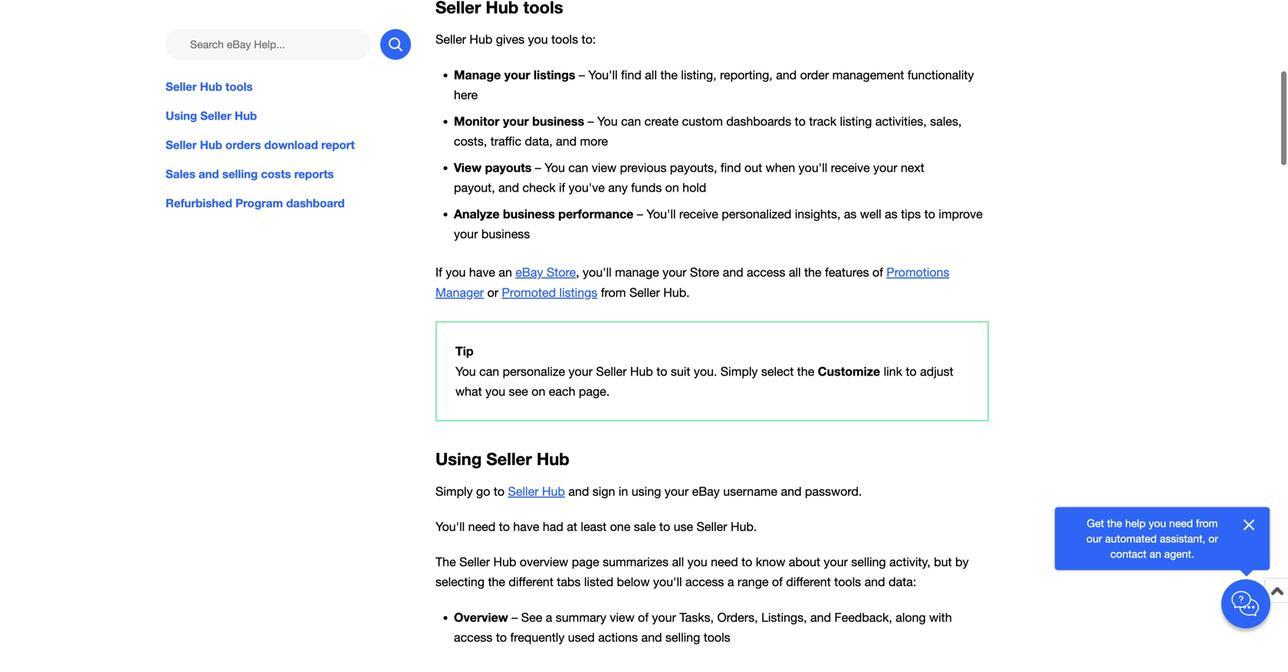 Task type: describe. For each thing, give the bounding box(es) containing it.
and right username
[[781, 485, 802, 499]]

in
[[619, 485, 628, 499]]

promotions manager link
[[436, 266, 950, 300]]

an inside get the help you need from our automated assistant, or contact an agent.
[[1150, 548, 1162, 561]]

can for monitor your business
[[621, 114, 641, 129]]

monitor
[[454, 114, 500, 129]]

find
[[621, 68, 642, 82]]

1 vertical spatial business
[[503, 207, 555, 221]]

your inside – you can view previous payouts, find out when you'll receive your next payout, and check if you've any funds on hold
[[873, 161, 898, 175]]

2 store from the left
[[690, 266, 719, 280]]

reporting,
[[720, 68, 773, 82]]

0 horizontal spatial using
[[166, 109, 197, 123]]

range
[[738, 575, 769, 589]]

to:
[[582, 32, 596, 47]]

overview
[[454, 611, 508, 625]]

tip you can personalize your seller hub to suit you. simply select the customize
[[456, 344, 884, 379]]

you inside tip you can personalize your seller hub to suit you. simply select the customize
[[456, 365, 476, 379]]

promotions
[[887, 266, 950, 280]]

actions
[[598, 631, 638, 645]]

out
[[745, 161, 762, 175]]

using
[[632, 485, 661, 499]]

manage
[[615, 266, 659, 280]]

the inside tip you can personalize your seller hub to suit you. simply select the customize
[[797, 365, 815, 379]]

0 horizontal spatial ebay
[[516, 266, 543, 280]]

create
[[645, 114, 679, 129]]

link to adjust what you see on each page.
[[456, 365, 954, 399]]

you for view payouts
[[545, 161, 565, 175]]

1 vertical spatial using seller hub
[[436, 449, 570, 469]]

view
[[454, 160, 482, 175]]

personalize
[[503, 365, 565, 379]]

or promoted listings from seller hub.
[[484, 286, 690, 300]]

listings for your
[[534, 68, 576, 82]]

promoted listings link
[[502, 286, 598, 300]]

and inside – you can create custom dashboards to track listing activities, sales, costs, traffic data, and more
[[556, 134, 577, 149]]

tip
[[456, 344, 474, 358]]

order
[[800, 68, 829, 82]]

seller inside the seller hub overview page summarizes all you need to know about your selling activity, but by selecting the different tabs listed below you'll access a range of different tools and data:
[[459, 555, 490, 569]]

link
[[884, 365, 903, 379]]

0 horizontal spatial hub.
[[664, 286, 690, 300]]

to down the seller hub link
[[499, 520, 510, 534]]

listed
[[584, 575, 614, 589]]

you for monitor your business
[[597, 114, 618, 129]]

to inside – you'll receive personalized insights, as well as tips to improve your business
[[925, 207, 935, 221]]

0 horizontal spatial have
[[469, 266, 495, 280]]

0 horizontal spatial simply
[[436, 485, 473, 499]]

0 vertical spatial or
[[487, 286, 499, 300]]

hub inside tip you can personalize your seller hub to suit you. simply select the customize
[[630, 365, 653, 379]]

go
[[476, 485, 490, 499]]

at
[[567, 520, 577, 534]]

access inside – see a summary view of your tasks, orders, listings, and feedback, along with access to frequently used actions and selling tools
[[454, 631, 493, 645]]

adjust
[[920, 365, 954, 379]]

1 vertical spatial hub.
[[731, 520, 757, 534]]

2 as from the left
[[885, 207, 898, 221]]

and right sales
[[199, 167, 219, 181]]

page
[[572, 555, 599, 569]]

functionality
[[908, 68, 974, 82]]

each
[[549, 385, 576, 399]]

to left the use
[[659, 520, 670, 534]]

improve
[[939, 207, 983, 221]]

see
[[509, 385, 528, 399]]

payout, and
[[454, 181, 519, 195]]

simply go to seller hub and sign in using your ebay username and password.
[[436, 485, 862, 499]]

password.
[[805, 485, 862, 499]]

when
[[766, 161, 795, 175]]

analyze
[[454, 207, 500, 221]]

sales,
[[930, 114, 962, 129]]

seller inside tip you can personalize your seller hub to suit you. simply select the customize
[[596, 365, 627, 379]]

costs
[[261, 167, 291, 181]]

seller hub tools link
[[166, 78, 411, 95]]

manage your listings
[[454, 68, 576, 82]]

automated
[[1105, 533, 1157, 545]]

tools down search ebay help... text field
[[225, 80, 253, 94]]

you'll for analyze business performance
[[647, 207, 676, 221]]

listing,
[[681, 68, 717, 82]]

download
[[264, 138, 318, 152]]

your right manage
[[663, 266, 687, 280]]

– you'll find all the listing, reporting, and order management functionality here
[[454, 68, 974, 102]]

our
[[1087, 533, 1102, 545]]

selling inside – see a summary view of your tasks, orders, listings, and feedback, along with access to frequently used actions and selling tools
[[666, 631, 700, 645]]

1 as from the left
[[844, 207, 857, 221]]

and inside the seller hub overview page summarizes all you need to know about your selling activity, but by selecting the different tabs listed below you'll access a range of different tools and data:
[[865, 575, 885, 589]]

sales
[[166, 167, 195, 181]]

on inside – you can view previous payouts, find out when you'll receive your next payout, and check if you've any funds on hold
[[665, 181, 679, 195]]

you'll for manage
[[583, 266, 612, 280]]

get the help you need from our automated assistant, or contact an agent. tooltip
[[1080, 516, 1225, 562]]

seller hub orders download report
[[166, 138, 355, 152]]

along
[[896, 611, 926, 625]]

refurbished
[[166, 196, 232, 210]]

your right the using
[[665, 485, 689, 499]]

– for view payouts
[[535, 161, 541, 175]]

summarizes
[[603, 555, 669, 569]]

access inside the seller hub overview page summarizes all you need to know about your selling activity, but by selecting the different tabs listed below you'll access a range of different tools and data:
[[686, 575, 724, 589]]

to inside tip you can personalize your seller hub to suit you. simply select the customize
[[657, 365, 668, 379]]

refurbished program dashboard link
[[166, 195, 411, 212]]

listings,
[[761, 611, 807, 625]]

0 vertical spatial using seller hub
[[166, 109, 257, 123]]

here
[[454, 88, 478, 102]]

custom
[[682, 114, 723, 129]]

a inside – see a summary view of your tasks, orders, listings, and feedback, along with access to frequently used actions and selling tools
[[546, 611, 552, 625]]

the
[[436, 555, 456, 569]]

tools inside the seller hub overview page summarizes all you need to know about your selling activity, but by selecting the different tabs listed below you'll access a range of different tools and data:
[[834, 575, 861, 589]]

of inside the seller hub overview page summarizes all you need to know about your selling activity, but by selecting the different tabs listed below you'll access a range of different tools and data:
[[772, 575, 783, 589]]

manager
[[436, 286, 484, 300]]

next
[[901, 161, 925, 175]]

selling inside sales and selling costs reports link
[[222, 167, 258, 181]]

and inside – you'll find all the listing, reporting, and order management functionality here
[[776, 68, 797, 82]]

tips
[[901, 207, 921, 221]]

help
[[1125, 517, 1146, 530]]

2 horizontal spatial of
[[873, 266, 883, 280]]

– you can view previous payouts, find out when you'll receive your next payout, and check if you've any funds on hold
[[454, 161, 925, 195]]

you right "gives"
[[528, 32, 548, 47]]

you right if
[[446, 266, 466, 280]]

selecting
[[436, 575, 485, 589]]

you'll for manage your listings
[[588, 68, 618, 82]]

if
[[436, 266, 442, 280]]

contact
[[1111, 548, 1147, 561]]

1 vertical spatial all
[[789, 266, 801, 280]]

0 vertical spatial access
[[747, 266, 786, 280]]

and right listings,
[[811, 611, 831, 625]]

ebay store link
[[516, 266, 576, 280]]

manage
[[454, 68, 501, 82]]

2 different from the left
[[786, 575, 831, 589]]

and left the sign
[[569, 485, 589, 499]]

any
[[608, 181, 628, 195]]

to inside the seller hub overview page summarizes all you need to know about your selling activity, but by selecting the different tabs listed below you'll access a range of different tools and data:
[[742, 555, 753, 569]]

selling inside the seller hub overview page summarizes all you need to know about your selling activity, but by selecting the different tabs listed below you'll access a range of different tools and data:
[[851, 555, 886, 569]]

use
[[674, 520, 693, 534]]

1 horizontal spatial using
[[436, 449, 482, 469]]

sale
[[634, 520, 656, 534]]

your up traffic
[[503, 114, 529, 129]]

by
[[956, 555, 969, 569]]

personalized
[[722, 207, 792, 221]]

agent.
[[1165, 548, 1195, 561]]

0 vertical spatial business
[[532, 114, 584, 129]]

dashboards
[[726, 114, 791, 129]]

hub left "gives"
[[470, 32, 493, 47]]

program
[[236, 196, 283, 210]]

to inside – see a summary view of your tasks, orders, listings, and feedback, along with access to frequently used actions and selling tools
[[496, 631, 507, 645]]

check
[[523, 181, 556, 195]]



Task type: locate. For each thing, give the bounding box(es) containing it.
from inside get the help you need from our automated assistant, or contact an agent.
[[1196, 517, 1218, 530]]

1 vertical spatial you
[[545, 161, 565, 175]]

2 vertical spatial of
[[638, 611, 649, 625]]

1 vertical spatial or
[[1209, 533, 1219, 545]]

0 vertical spatial ebay
[[516, 266, 543, 280]]

– inside – see a summary view of your tasks, orders, listings, and feedback, along with access to frequently used actions and selling tools
[[512, 611, 518, 625]]

0 vertical spatial can
[[621, 114, 641, 129]]

2 vertical spatial you'll
[[436, 520, 465, 534]]

– inside – you'll find all the listing, reporting, and order management functionality here
[[579, 68, 585, 82]]

orders,
[[717, 611, 758, 625]]

receive down hold
[[679, 207, 718, 221]]

receive inside – you'll receive personalized insights, as well as tips to improve your business
[[679, 207, 718, 221]]

1 horizontal spatial can
[[569, 161, 589, 175]]

1 vertical spatial listings
[[559, 286, 598, 300]]

all left the features
[[789, 266, 801, 280]]

using up go
[[436, 449, 482, 469]]

0 vertical spatial listings
[[534, 68, 576, 82]]

to right tips
[[925, 207, 935, 221]]

can up you've
[[569, 161, 589, 175]]

tabs
[[557, 575, 581, 589]]

store
[[547, 266, 576, 280], [690, 266, 719, 280]]

tools left the to:
[[551, 32, 578, 47]]

least
[[581, 520, 607, 534]]

frequently
[[510, 631, 565, 645]]

access down overview
[[454, 631, 493, 645]]

you up what
[[456, 365, 476, 379]]

you inside link to adjust what you see on each page.
[[486, 385, 506, 399]]

1 vertical spatial simply
[[436, 485, 473, 499]]

need inside get the help you need from our automated assistant, or contact an agent.
[[1169, 517, 1193, 530]]

– for analyze business performance
[[637, 207, 643, 221]]

0 horizontal spatial as
[[844, 207, 857, 221]]

2 vertical spatial access
[[454, 631, 493, 645]]

on
[[665, 181, 679, 195], [532, 385, 546, 399]]

you'll inside – you'll find all the listing, reporting, and order management functionality here
[[588, 68, 618, 82]]

overview
[[520, 555, 568, 569]]

an up promoted on the left
[[499, 266, 512, 280]]

– see a summary view of your tasks, orders, listings, and feedback, along with access to frequently used actions and selling tools
[[454, 611, 952, 645]]

0 horizontal spatial a
[[546, 611, 552, 625]]

0 vertical spatial receive
[[831, 161, 870, 175]]

1 horizontal spatial from
[[1196, 517, 1218, 530]]

0 vertical spatial hub.
[[664, 286, 690, 300]]

have left 'had'
[[513, 520, 539, 534]]

1 horizontal spatial you'll
[[588, 68, 618, 82]]

hub up 'had'
[[542, 485, 565, 499]]

– down the to:
[[579, 68, 585, 82]]

gives
[[496, 32, 525, 47]]

the left the listing, at the top
[[661, 68, 678, 82]]

ebay up promoted on the left
[[516, 266, 543, 280]]

using seller hub link
[[166, 107, 411, 124]]

listings down ,
[[559, 286, 598, 300]]

orders
[[225, 138, 261, 152]]

0 horizontal spatial need
[[468, 520, 496, 534]]

you'll up the
[[436, 520, 465, 534]]

0 vertical spatial a
[[728, 575, 734, 589]]

to right link
[[906, 365, 917, 379]]

or inside get the help you need from our automated assistant, or contact an agent.
[[1209, 533, 1219, 545]]

on inside link to adjust what you see on each page.
[[532, 385, 546, 399]]

0 horizontal spatial store
[[547, 266, 576, 280]]

seller hub orders download report link
[[166, 137, 411, 153]]

selling down orders
[[222, 167, 258, 181]]

all right find
[[645, 68, 657, 82]]

simply left go
[[436, 485, 473, 499]]

different
[[509, 575, 554, 589], [786, 575, 831, 589]]

different down "about"
[[786, 575, 831, 589]]

– left the 'see'
[[512, 611, 518, 625]]

0 horizontal spatial using seller hub
[[166, 109, 257, 123]]

need inside the seller hub overview page summarizes all you need to know about your selling activity, but by selecting the different tabs listed below you'll access a range of different tools and data:
[[711, 555, 738, 569]]

see
[[521, 611, 542, 625]]

simply right you.
[[721, 365, 758, 379]]

1 horizontal spatial of
[[772, 575, 783, 589]]

sales and selling costs reports link
[[166, 166, 411, 183]]

0 vertical spatial you'll
[[799, 161, 828, 175]]

data,
[[525, 134, 553, 149]]

– for monitor your business
[[588, 114, 594, 129]]

promoted
[[502, 286, 556, 300]]

can inside tip you can personalize your seller hub to suit you. simply select the customize
[[479, 365, 499, 379]]

store down – you'll receive personalized insights, as well as tips to improve your business on the top
[[690, 266, 719, 280]]

can inside – you can view previous payouts, find out when you'll receive your next payout, and check if you've any funds on hold
[[569, 161, 589, 175]]

seller hub link
[[508, 485, 565, 499]]

selling
[[222, 167, 258, 181], [851, 555, 886, 569], [666, 631, 700, 645]]

1 vertical spatial from
[[1196, 517, 1218, 530]]

as left tips
[[885, 207, 898, 221]]

the left the features
[[804, 266, 822, 280]]

a left range
[[728, 575, 734, 589]]

– inside – you can view previous payouts, find out when you'll receive your next payout, and check if you've any funds on hold
[[535, 161, 541, 175]]

you inside – you can create custom dashboards to track listing activities, sales, costs, traffic data, and more
[[597, 114, 618, 129]]

tools inside – see a summary view of your tasks, orders, listings, and feedback, along with access to frequently used actions and selling tools
[[704, 631, 731, 645]]

2 horizontal spatial you
[[597, 114, 618, 129]]

1 vertical spatial can
[[569, 161, 589, 175]]

business down check
[[503, 207, 555, 221]]

can for view payouts
[[569, 161, 589, 175]]

to inside link to adjust what you see on each page.
[[906, 365, 917, 379]]

your left tasks,
[[652, 611, 676, 625]]

access down personalized
[[747, 266, 786, 280]]

hub up the seller hub link
[[537, 449, 570, 469]]

of inside – see a summary view of your tasks, orders, listings, and feedback, along with access to frequently used actions and selling tools
[[638, 611, 649, 625]]

the right get
[[1107, 517, 1122, 530]]

– down the 'funds'
[[637, 207, 643, 221]]

business down analyze
[[481, 227, 530, 241]]

1 vertical spatial of
[[772, 575, 783, 589]]

payouts, find
[[670, 161, 741, 175]]

1 horizontal spatial you
[[545, 161, 565, 175]]

hub.
[[664, 286, 690, 300], [731, 520, 757, 534]]

assistant,
[[1160, 533, 1206, 545]]

– for manage your listings
[[579, 68, 585, 82]]

suit
[[671, 365, 690, 379]]

need up range
[[711, 555, 738, 569]]

1 horizontal spatial store
[[690, 266, 719, 280]]

0 vertical spatial simply
[[721, 365, 758, 379]]

all inside the seller hub overview page summarizes all you need to know about your selling activity, but by selecting the different tabs listed below you'll access a range of different tools and data:
[[672, 555, 684, 569]]

view payouts
[[454, 160, 535, 175]]

using seller hub down seller hub tools
[[166, 109, 257, 123]]

0 vertical spatial from
[[601, 286, 626, 300]]

to inside – you can create custom dashboards to track listing activities, sales, costs, traffic data, and more
[[795, 114, 806, 129]]

1 horizontal spatial selling
[[666, 631, 700, 645]]

you inside get the help you need from our automated assistant, or contact an agent.
[[1149, 517, 1166, 530]]

– inside – you'll receive personalized insights, as well as tips to improve your business
[[637, 207, 643, 221]]

you'll inside – you'll receive personalized insights, as well as tips to improve your business
[[647, 207, 676, 221]]

to down overview
[[496, 631, 507, 645]]

performance
[[558, 207, 634, 221]]

you up more
[[597, 114, 618, 129]]

selling down tasks,
[[666, 631, 700, 645]]

tools
[[551, 32, 578, 47], [225, 80, 253, 94], [834, 575, 861, 589], [704, 631, 731, 645]]

of
[[873, 266, 883, 280], [772, 575, 783, 589], [638, 611, 649, 625]]

– up more
[[588, 114, 594, 129]]

you'll left find
[[588, 68, 618, 82]]

2 horizontal spatial access
[[747, 266, 786, 280]]

1 vertical spatial a
[[546, 611, 552, 625]]

1 vertical spatial ebay
[[692, 485, 720, 499]]

dashboard
[[286, 196, 345, 210]]

more
[[580, 134, 608, 149]]

using down seller hub tools
[[166, 109, 197, 123]]

0 horizontal spatial can
[[479, 365, 499, 379]]

1 horizontal spatial all
[[672, 555, 684, 569]]

your inside – see a summary view of your tasks, orders, listings, and feedback, along with access to frequently used actions and selling tools
[[652, 611, 676, 625]]

what
[[456, 385, 482, 399]]

summary
[[556, 611, 607, 625]]

page.
[[579, 385, 610, 399]]

– inside – you can create custom dashboards to track listing activities, sales, costs, traffic data, and more
[[588, 114, 594, 129]]

1 vertical spatial you'll
[[583, 266, 612, 280]]

of down know
[[772, 575, 783, 589]]

2 horizontal spatial selling
[[851, 555, 886, 569]]

tools down tasks,
[[704, 631, 731, 645]]

1 vertical spatial receive
[[679, 207, 718, 221]]

listings down seller hub gives you tools to: on the left top of the page
[[534, 68, 576, 82]]

,
[[576, 266, 579, 280]]

on left hold
[[665, 181, 679, 195]]

hub left suit
[[630, 365, 653, 379]]

the right selecting
[[488, 575, 505, 589]]

can left "create"
[[621, 114, 641, 129]]

1 horizontal spatial you'll
[[799, 161, 828, 175]]

1 horizontal spatial access
[[686, 575, 724, 589]]

– you can create custom dashboards to track listing activities, sales, costs, traffic data, and more
[[454, 114, 962, 149]]

using seller hub up go
[[436, 449, 570, 469]]

Search eBay Help... text field
[[166, 29, 371, 60]]

0 horizontal spatial of
[[638, 611, 649, 625]]

hub
[[470, 32, 493, 47], [200, 80, 222, 94], [235, 109, 257, 123], [200, 138, 222, 152], [630, 365, 653, 379], [537, 449, 570, 469], [542, 485, 565, 499], [494, 555, 516, 569]]

2 vertical spatial can
[[479, 365, 499, 379]]

1 horizontal spatial as
[[885, 207, 898, 221]]

1 vertical spatial you'll
[[647, 207, 676, 221]]

0 vertical spatial of
[[873, 266, 883, 280]]

the inside – you'll find all the listing, reporting, and order management functionality here
[[661, 68, 678, 82]]

0 horizontal spatial receive
[[679, 207, 718, 221]]

2 horizontal spatial need
[[1169, 517, 1193, 530]]

insights,
[[795, 207, 841, 221]]

refurbished program dashboard
[[166, 196, 345, 210]]

you'll
[[799, 161, 828, 175], [583, 266, 612, 280]]

to left suit
[[657, 365, 668, 379]]

know
[[756, 555, 786, 569]]

hub up orders
[[235, 109, 257, 123]]

seller
[[436, 32, 466, 47], [166, 80, 197, 94], [200, 109, 231, 123], [166, 138, 197, 152], [629, 286, 660, 300], [596, 365, 627, 379], [486, 449, 532, 469], [508, 485, 539, 499], [697, 520, 727, 534], [459, 555, 490, 569]]

1 horizontal spatial ebay
[[692, 485, 720, 499]]

1 horizontal spatial hub.
[[731, 520, 757, 534]]

0 vertical spatial using
[[166, 109, 197, 123]]

0 horizontal spatial selling
[[222, 167, 258, 181]]

0 horizontal spatial from
[[601, 286, 626, 300]]

0 vertical spatial on
[[665, 181, 679, 195]]

customize
[[818, 364, 880, 379]]

1 horizontal spatial or
[[1209, 533, 1219, 545]]

from
[[601, 286, 626, 300], [1196, 517, 1218, 530]]

your down seller hub gives you tools to: on the left top of the page
[[504, 68, 530, 82]]

you'll for receive
[[799, 161, 828, 175]]

your inside tip you can personalize your seller hub to suit you. simply select the customize
[[569, 365, 593, 379]]

need down go
[[468, 520, 496, 534]]

you up if
[[545, 161, 565, 175]]

about
[[789, 555, 821, 569]]

to right go
[[494, 485, 505, 499]]

0 horizontal spatial you'll
[[436, 520, 465, 534]]

– for overview
[[512, 611, 518, 625]]

the inside the seller hub overview page summarizes all you need to know about your selling activity, but by selecting the different tabs listed below you'll access a range of different tools and data:
[[488, 575, 505, 589]]

1 store from the left
[[547, 266, 576, 280]]

to up range
[[742, 555, 753, 569]]

1 horizontal spatial using seller hub
[[436, 449, 570, 469]]

features
[[825, 266, 869, 280]]

as left well
[[844, 207, 857, 221]]

business inside – you'll receive personalized insights, as well as tips to improve your business
[[481, 227, 530, 241]]

if
[[559, 181, 565, 195]]

0 horizontal spatial on
[[532, 385, 546, 399]]

1 horizontal spatial on
[[665, 181, 679, 195]]

hub left orders
[[200, 138, 222, 152]]

you inside – you can view previous payouts, find out when you'll receive your next payout, and check if you've any funds on hold
[[545, 161, 565, 175]]

hub left overview
[[494, 555, 516, 569]]

if you have an ebay store , you'll manage your store and access all the features of
[[436, 266, 887, 280]]

you inside the seller hub overview page summarizes all you need to know about your selling activity, but by selecting the different tabs listed below you'll access a range of different tools and data:
[[688, 555, 708, 569]]

and
[[776, 68, 797, 82], [556, 134, 577, 149], [199, 167, 219, 181], [723, 266, 744, 280], [569, 485, 589, 499], [781, 485, 802, 499], [865, 575, 885, 589], [811, 611, 831, 625], [641, 631, 662, 645]]

listings for promoted
[[559, 286, 598, 300]]

a inside the seller hub overview page summarizes all you need to know about your selling activity, but by selecting the different tabs listed below you'll access a range of different tools and data:
[[728, 575, 734, 589]]

1 horizontal spatial have
[[513, 520, 539, 534]]

get the help you need from our automated assistant, or contact an agent.
[[1087, 517, 1219, 561]]

0 horizontal spatial you
[[456, 365, 476, 379]]

used
[[568, 631, 595, 645]]

costs,
[[454, 134, 487, 149]]

using seller hub
[[166, 109, 257, 123], [436, 449, 570, 469]]

1 horizontal spatial need
[[711, 555, 738, 569]]

2 horizontal spatial all
[[789, 266, 801, 280]]

ebay up the use
[[692, 485, 720, 499]]

1 horizontal spatial a
[[728, 575, 734, 589]]

you down the use
[[688, 555, 708, 569]]

2 vertical spatial all
[[672, 555, 684, 569]]

0 vertical spatial all
[[645, 68, 657, 82]]

and down – you'll receive personalized insights, as well as tips to improve your business on the top
[[723, 266, 744, 280]]

you right the help
[[1149, 517, 1166, 530]]

0 horizontal spatial all
[[645, 68, 657, 82]]

simply inside tip you can personalize your seller hub to suit you. simply select the customize
[[721, 365, 758, 379]]

0 horizontal spatial or
[[487, 286, 499, 300]]

data:
[[889, 575, 917, 589]]

of right view
[[638, 611, 649, 625]]

can
[[621, 114, 641, 129], [569, 161, 589, 175], [479, 365, 499, 379]]

1 horizontal spatial an
[[1150, 548, 1162, 561]]

business up data,
[[532, 114, 584, 129]]

all inside – you'll find all the listing, reporting, and order management functionality here
[[645, 68, 657, 82]]

0 horizontal spatial different
[[509, 575, 554, 589]]

or right assistant,
[[1209, 533, 1219, 545]]

you left see at the left bottom of the page
[[486, 385, 506, 399]]

2 horizontal spatial can
[[621, 114, 641, 129]]

0 vertical spatial you'll
[[588, 68, 618, 82]]

0 vertical spatial selling
[[222, 167, 258, 181]]

below you'll
[[617, 575, 682, 589]]

hub down search ebay help... text field
[[200, 80, 222, 94]]

and right actions
[[641, 631, 662, 645]]

username
[[723, 485, 778, 499]]

can inside – you can create custom dashboards to track listing activities, sales, costs, traffic data, and more
[[621, 114, 641, 129]]

1 vertical spatial an
[[1150, 548, 1162, 561]]

of right the features
[[873, 266, 883, 280]]

view
[[610, 611, 635, 625]]

different down overview
[[509, 575, 554, 589]]

have up manager
[[469, 266, 495, 280]]

hub. down username
[[731, 520, 757, 534]]

1 different from the left
[[509, 575, 554, 589]]

listing
[[840, 114, 872, 129]]

hub. down if you have an ebay store , you'll manage your store and access all the features of
[[664, 286, 690, 300]]

selling left activity,
[[851, 555, 886, 569]]

view previous
[[592, 161, 667, 175]]

hub inside the seller hub overview page summarizes all you need to know about your selling activity, but by selecting the different tabs listed below you'll access a range of different tools and data:
[[494, 555, 516, 569]]

funds
[[631, 181, 662, 195]]

receive inside – you can view previous payouts, find out when you'll receive your next payout, and check if you've any funds on hold
[[831, 161, 870, 175]]

0 horizontal spatial access
[[454, 631, 493, 645]]

to left track
[[795, 114, 806, 129]]

1 horizontal spatial different
[[786, 575, 831, 589]]

you'll right ,
[[583, 266, 612, 280]]

2 vertical spatial business
[[481, 227, 530, 241]]

your left next
[[873, 161, 898, 175]]

2 vertical spatial selling
[[666, 631, 700, 645]]

your down analyze
[[454, 227, 478, 241]]

seller hub tools
[[166, 80, 253, 94]]

need up assistant,
[[1169, 517, 1193, 530]]

from up assistant,
[[1196, 517, 1218, 530]]

to
[[795, 114, 806, 129], [925, 207, 935, 221], [657, 365, 668, 379], [906, 365, 917, 379], [494, 485, 505, 499], [499, 520, 510, 534], [659, 520, 670, 534], [742, 555, 753, 569], [496, 631, 507, 645]]

monitor your business
[[454, 114, 584, 129]]

you'll inside – you can view previous payouts, find out when you'll receive your next payout, and check if you've any funds on hold
[[799, 161, 828, 175]]

using
[[166, 109, 197, 123], [436, 449, 482, 469]]

but
[[934, 555, 952, 569]]

or
[[487, 286, 499, 300], [1209, 533, 1219, 545]]

and left data:
[[865, 575, 885, 589]]

track
[[809, 114, 837, 129]]

from down manage
[[601, 286, 626, 300]]

your inside the seller hub overview page summarizes all you need to know about your selling activity, but by selecting the different tabs listed below you'll access a range of different tools and data:
[[824, 555, 848, 569]]

the inside get the help you need from our automated assistant, or contact an agent.
[[1107, 517, 1122, 530]]

your inside – you'll receive personalized insights, as well as tips to improve your business
[[454, 227, 478, 241]]

1 vertical spatial on
[[532, 385, 546, 399]]

and left order
[[776, 68, 797, 82]]

1 horizontal spatial receive
[[831, 161, 870, 175]]

– up check
[[535, 161, 541, 175]]

receive down listing
[[831, 161, 870, 175]]

feedback,
[[835, 611, 892, 625]]

you'll
[[588, 68, 618, 82], [647, 207, 676, 221], [436, 520, 465, 534]]

1 vertical spatial selling
[[851, 555, 886, 569]]

you'll right when
[[799, 161, 828, 175]]

with
[[929, 611, 952, 625]]

tools up feedback,
[[834, 575, 861, 589]]

0 vertical spatial have
[[469, 266, 495, 280]]

report
[[321, 138, 355, 152]]

0 vertical spatial an
[[499, 266, 512, 280]]

hold
[[683, 181, 707, 195]]

you'll down the 'funds'
[[647, 207, 676, 221]]

0 vertical spatial you
[[597, 114, 618, 129]]

0 horizontal spatial an
[[499, 266, 512, 280]]

1 vertical spatial access
[[686, 575, 724, 589]]

well
[[860, 207, 882, 221]]

1 vertical spatial using
[[436, 449, 482, 469]]

listings
[[534, 68, 576, 82], [559, 286, 598, 300]]



Task type: vqa. For each thing, say whether or not it's contained in the screenshot.


